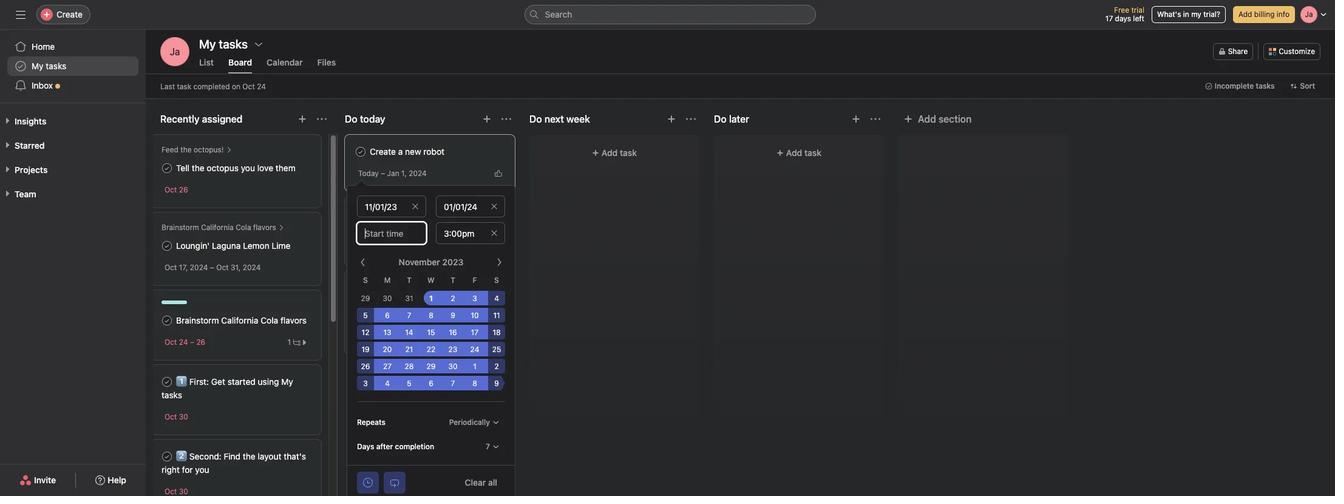 Task type: describe. For each thing, give the bounding box(es) containing it.
1 horizontal spatial 4
[[495, 294, 499, 303]]

2 s from the left
[[495, 276, 499, 285]]

21
[[406, 345, 413, 354]]

1 vertical spatial 29
[[427, 362, 436, 371]]

0 vertical spatial brainstorm california cola flavors
[[162, 223, 276, 232]]

more section actions image for do next week
[[686, 114, 696, 124]]

1 horizontal spatial flavors
[[281, 315, 307, 326]]

oct right on
[[243, 82, 255, 91]]

0 horizontal spatial cola
[[236, 223, 251, 232]]

completed
[[194, 82, 230, 91]]

next month image
[[494, 258, 504, 267]]

second:
[[189, 451, 222, 462]]

add task image
[[852, 114, 861, 124]]

find objective
[[370, 221, 425, 231]]

oct 30 button
[[165, 412, 188, 422]]

love
[[257, 163, 273, 173]]

invite button
[[12, 470, 64, 491]]

add time image
[[363, 478, 373, 488]]

1 button
[[285, 336, 311, 348]]

– right today
[[381, 169, 385, 178]]

completed checkbox for loungin' laguna lemon lime
[[160, 239, 174, 253]]

global element
[[0, 30, 146, 103]]

12,
[[373, 244, 383, 253]]

2 vertical spatial 26
[[361, 362, 370, 371]]

them
[[276, 163, 296, 173]]

board
[[228, 57, 252, 67]]

oct left the 31,
[[216, 263, 229, 272]]

add task for do next week
[[602, 148, 637, 158]]

jan 12, 2024 button
[[358, 244, 403, 253]]

completed image for 2️⃣ second: find the layout that's right for you
[[160, 450, 174, 464]]

add for add task button related to do later
[[787, 148, 803, 158]]

0 horizontal spatial 30
[[179, 412, 188, 422]]

last task completed on oct 24
[[160, 82, 266, 91]]

– up first:
[[190, 338, 194, 347]]

the inside brand meeting with the marketing team
[[448, 296, 461, 306]]

1 horizontal spatial 25
[[492, 345, 501, 354]]

sort
[[1301, 81, 1316, 91]]

completed image for 1️⃣ first: get started using my tasks
[[160, 375, 174, 389]]

with
[[430, 296, 446, 306]]

f
[[473, 276, 477, 285]]

the right tell
[[192, 163, 205, 173]]

0 vertical spatial 5
[[363, 311, 368, 320]]

task for add task button related to do later
[[805, 148, 822, 158]]

first:
[[189, 377, 209, 387]]

loungin'
[[176, 241, 210, 251]]

remove image
[[491, 230, 498, 237]]

loungin' laguna lemon lime
[[176, 241, 291, 251]]

insights button
[[0, 115, 46, 128]]

add for add section button
[[919, 114, 937, 125]]

right
[[162, 465, 180, 475]]

periodically
[[449, 418, 490, 427]]

0 horizontal spatial add task button
[[345, 359, 515, 381]]

2 vertical spatial 1
[[473, 362, 477, 371]]

oct 26 button
[[165, 185, 188, 194]]

2024 right the 1,
[[409, 169, 427, 178]]

all
[[488, 477, 498, 488]]

14
[[405, 328, 413, 337]]

– up 20
[[384, 332, 388, 341]]

1,
[[402, 169, 407, 178]]

set to repeat image
[[390, 478, 400, 488]]

what's in my trial?
[[1158, 10, 1221, 19]]

17,
[[179, 263, 188, 272]]

2 t from the left
[[451, 276, 456, 285]]

add task image for do next week
[[667, 114, 677, 124]]

you inside 2️⃣ second: find the layout that's right for you
[[195, 465, 209, 475]]

free trial 17 days left
[[1106, 5, 1145, 23]]

2023
[[443, 257, 464, 267]]

days after completion
[[357, 442, 434, 451]]

my tasks
[[199, 37, 248, 51]]

10
[[471, 311, 479, 320]]

0 horizontal spatial 2
[[451, 294, 455, 303]]

brand meeting with the marketing team
[[355, 296, 502, 320]]

team
[[15, 189, 36, 199]]

add billing info button
[[1234, 6, 1296, 23]]

11
[[494, 311, 500, 320]]

Due time text field
[[436, 222, 505, 244]]

0 horizontal spatial 17
[[471, 328, 479, 337]]

2024 right 17,
[[190, 263, 208, 272]]

team
[[355, 309, 375, 320]]

0 horizontal spatial 6
[[385, 311, 390, 320]]

1 vertical spatial jan
[[358, 244, 371, 253]]

help
[[108, 475, 126, 485]]

add for do next week's add task button
[[602, 148, 618, 158]]

starred button
[[0, 140, 45, 152]]

2️⃣
[[176, 451, 187, 462]]

31
[[405, 294, 413, 303]]

completed image for brand meeting with the marketing team
[[354, 294, 368, 309]]

projects
[[15, 165, 48, 175]]

lime
[[272, 241, 291, 251]]

1 vertical spatial 27
[[383, 362, 392, 371]]

1 vertical spatial brainstorm california cola flavors
[[176, 315, 307, 326]]

help button
[[88, 470, 134, 491]]

do today
[[345, 114, 386, 125]]

1 vertical spatial 9
[[495, 379, 499, 388]]

0 horizontal spatial 9
[[451, 311, 456, 320]]

28
[[405, 362, 414, 371]]

share button
[[1214, 43, 1254, 60]]

1 vertical spatial cola
[[261, 315, 278, 326]]

that's
[[284, 451, 306, 462]]

my inside global element
[[32, 61, 43, 71]]

home
[[32, 41, 55, 52]]

in
[[1184, 10, 1190, 19]]

after
[[376, 442, 393, 451]]

more section actions image for recently assigned
[[317, 114, 327, 124]]

create a new robot
[[370, 146, 445, 157]]

0 likes. click to like this task image
[[495, 170, 502, 177]]

create button
[[36, 5, 90, 24]]

tell the octopus you love them
[[176, 163, 296, 173]]

clear
[[465, 477, 486, 488]]

Start time text field
[[357, 222, 426, 244]]

marketing
[[463, 296, 502, 306]]

completed image for tell
[[160, 161, 174, 176]]

completion
[[395, 442, 434, 451]]

0 horizontal spatial 24
[[179, 338, 188, 347]]

oct 25 – 27
[[358, 332, 399, 341]]

tasks for my tasks
[[46, 61, 66, 71]]

Due date text field
[[436, 196, 505, 217]]

15
[[427, 328, 435, 337]]

oct for oct 17, 2024 – oct 31, 2024
[[165, 263, 177, 272]]

for
[[182, 465, 193, 475]]

search button
[[525, 5, 816, 24]]

my tasks
[[32, 61, 66, 71]]

2 horizontal spatial 24
[[471, 345, 480, 354]]

tell
[[176, 163, 190, 173]]

search list box
[[525, 5, 816, 24]]

12
[[362, 328, 370, 337]]

customize button
[[1264, 43, 1321, 60]]

0 vertical spatial 7
[[407, 311, 412, 320]]

files link
[[318, 57, 336, 74]]

completed checkbox for brainstorm california cola flavors
[[160, 313, 174, 328]]

0 horizontal spatial 4
[[385, 379, 390, 388]]

inbox link
[[7, 76, 139, 95]]

lemon
[[243, 241, 270, 251]]

clear start date image
[[412, 203, 419, 210]]

0 vertical spatial jan
[[387, 169, 400, 178]]

completed checkbox for tell the octopus you love them
[[160, 161, 174, 176]]

objective
[[389, 221, 425, 231]]

0 horizontal spatial 26
[[179, 185, 188, 194]]

find inside 2️⃣ second: find the layout that's right for you
[[224, 451, 241, 462]]

the right feed
[[181, 145, 192, 154]]

0 vertical spatial flavors
[[253, 223, 276, 232]]

last
[[160, 82, 175, 91]]

1 inside button
[[288, 337, 291, 347]]

oct for oct 24 – 26
[[165, 338, 177, 347]]

octopus
[[207, 163, 239, 173]]

board link
[[228, 57, 252, 74]]



Task type: locate. For each thing, give the bounding box(es) containing it.
add section
[[919, 114, 972, 125]]

2 horizontal spatial add task image
[[667, 114, 677, 124]]

brainstorm up the loungin'
[[162, 223, 199, 232]]

1 horizontal spatial my
[[281, 377, 293, 387]]

17 inside free trial 17 days left
[[1106, 14, 1114, 23]]

create left a
[[370, 146, 396, 157]]

do
[[530, 114, 542, 125]]

add task image left do later
[[667, 114, 677, 124]]

add task button
[[537, 142, 693, 164], [722, 142, 877, 164], [345, 359, 515, 381]]

1 more section actions image from the left
[[502, 114, 512, 124]]

california down the 31,
[[221, 315, 258, 326]]

show options image
[[254, 39, 264, 49]]

more section actions image left do later
[[686, 114, 696, 124]]

0 horizontal spatial more section actions image
[[317, 114, 327, 124]]

oct up 1️⃣
[[165, 338, 177, 347]]

completed checkbox up jan 12, 2024 button
[[354, 219, 368, 234]]

1 horizontal spatial jan
[[387, 169, 400, 178]]

find up 12,
[[370, 221, 387, 231]]

2 more section actions image from the left
[[871, 114, 881, 124]]

1 vertical spatial california
[[221, 315, 258, 326]]

3
[[473, 294, 477, 303], [363, 379, 368, 388]]

0 vertical spatial california
[[201, 223, 234, 232]]

1 horizontal spatial 6
[[429, 379, 434, 388]]

jan left the 1,
[[387, 169, 400, 178]]

0 vertical spatial 1
[[429, 294, 433, 303]]

29
[[361, 294, 370, 303], [427, 362, 436, 371]]

1 vertical spatial my
[[281, 377, 293, 387]]

17 down 10
[[471, 328, 479, 337]]

1 horizontal spatial 26
[[196, 338, 205, 347]]

29 down "22" at the bottom
[[427, 362, 436, 371]]

completed image up team
[[354, 294, 368, 309]]

1
[[429, 294, 433, 303], [288, 337, 291, 347], [473, 362, 477, 371]]

add task image for recently assigned
[[298, 114, 307, 124]]

4 up 11
[[495, 294, 499, 303]]

1 vertical spatial you
[[195, 465, 209, 475]]

started
[[228, 377, 256, 387]]

30 down 23
[[449, 362, 458, 371]]

tasks inside global element
[[46, 61, 66, 71]]

6 down "22" at the bottom
[[429, 379, 434, 388]]

more section actions image right add task image
[[871, 114, 881, 124]]

1 vertical spatial create
[[370, 146, 396, 157]]

completed image for create
[[354, 145, 368, 159]]

the inside 2️⃣ second: find the layout that's right for you
[[243, 451, 256, 462]]

brainstorm up oct 24 – 26
[[176, 315, 219, 326]]

trial
[[1132, 5, 1145, 15]]

1 horizontal spatial 30
[[383, 294, 392, 303]]

24 up 1️⃣
[[179, 338, 188, 347]]

0 horizontal spatial 3
[[363, 379, 368, 388]]

8 up periodically dropdown button
[[473, 379, 477, 388]]

completed checkbox up team
[[354, 294, 368, 309]]

more section actions image for do today
[[502, 114, 512, 124]]

1 add task image from the left
[[298, 114, 307, 124]]

1 vertical spatial 26
[[196, 338, 205, 347]]

0 vertical spatial 29
[[361, 294, 370, 303]]

team button
[[0, 188, 36, 200]]

2 horizontal spatial tasks
[[1257, 81, 1275, 91]]

w
[[428, 276, 435, 285]]

1️⃣
[[176, 377, 187, 387]]

1 vertical spatial brainstorm
[[176, 315, 219, 326]]

1 horizontal spatial you
[[241, 163, 255, 173]]

9 up periodically dropdown button
[[495, 379, 499, 388]]

26 up first:
[[196, 338, 205, 347]]

t
[[407, 276, 412, 285], [451, 276, 456, 285]]

m
[[384, 276, 391, 285]]

completed checkbox left tell
[[160, 161, 174, 176]]

find right second:
[[224, 451, 241, 462]]

Completed checkbox
[[354, 219, 368, 234], [160, 239, 174, 253], [160, 375, 174, 389], [160, 450, 174, 464]]

my right using
[[281, 377, 293, 387]]

completed image up right on the bottom of page
[[160, 450, 174, 464]]

oct left 17,
[[165, 263, 177, 272]]

2 horizontal spatial add task button
[[722, 142, 877, 164]]

0 vertical spatial 2
[[451, 294, 455, 303]]

0 vertical spatial 6
[[385, 311, 390, 320]]

customize
[[1280, 47, 1316, 56]]

t up 31
[[407, 276, 412, 285]]

completed image left tell
[[160, 161, 174, 176]]

s down the previous month 'icon'
[[363, 276, 368, 285]]

completed image left the loungin'
[[160, 239, 174, 253]]

you down second:
[[195, 465, 209, 475]]

0 horizontal spatial 1
[[288, 337, 291, 347]]

oct for oct 25 – 27
[[358, 332, 371, 341]]

task for do next week's add task button
[[620, 148, 637, 158]]

5 down 28
[[407, 379, 412, 388]]

more section actions image left do at the left top
[[502, 114, 512, 124]]

my
[[1192, 10, 1202, 19]]

create for create a new robot
[[370, 146, 396, 157]]

tasks down home
[[46, 61, 66, 71]]

list
[[199, 57, 214, 67]]

on
[[232, 82, 241, 91]]

hide sidebar image
[[16, 10, 26, 19]]

create for create
[[56, 9, 83, 19]]

26
[[179, 185, 188, 194], [196, 338, 205, 347], [361, 362, 370, 371]]

1 more section actions image from the left
[[317, 114, 327, 124]]

more section actions image
[[317, 114, 327, 124], [686, 114, 696, 124]]

17 left 'days'
[[1106, 14, 1114, 23]]

completed checkbox up oct 24 – 26
[[160, 313, 174, 328]]

november
[[399, 257, 440, 267]]

completed checkbox left 1️⃣
[[160, 375, 174, 389]]

more section actions image
[[502, 114, 512, 124], [871, 114, 881, 124]]

22
[[427, 345, 436, 354]]

get
[[211, 377, 225, 387]]

completed checkbox for brand meeting with the marketing team
[[354, 294, 368, 309]]

today
[[358, 169, 379, 178]]

0 vertical spatial 3
[[473, 294, 477, 303]]

my
[[32, 61, 43, 71], [281, 377, 293, 387]]

0 vertical spatial 17
[[1106, 14, 1114, 23]]

0 vertical spatial you
[[241, 163, 255, 173]]

1 vertical spatial 17
[[471, 328, 479, 337]]

30
[[383, 294, 392, 303], [449, 362, 458, 371], [179, 412, 188, 422]]

info
[[1277, 10, 1290, 19]]

– left the 31,
[[210, 263, 214, 272]]

1 vertical spatial 7
[[451, 379, 455, 388]]

jan
[[387, 169, 400, 178], [358, 244, 371, 253]]

2️⃣ second: find the layout that's right for you
[[162, 451, 306, 475]]

8 down with
[[429, 311, 434, 320]]

add task image
[[298, 114, 307, 124], [482, 114, 492, 124], [667, 114, 677, 124]]

completed image
[[354, 219, 368, 234], [354, 294, 368, 309], [160, 375, 174, 389], [160, 450, 174, 464]]

1 horizontal spatial 29
[[427, 362, 436, 371]]

incomplete
[[1215, 81, 1255, 91]]

completed checkbox for 1️⃣ first: get started using my tasks
[[160, 375, 174, 389]]

0 vertical spatial find
[[370, 221, 387, 231]]

oct for oct 26
[[165, 185, 177, 194]]

2 vertical spatial tasks
[[162, 390, 182, 400]]

Completed checkbox
[[354, 145, 368, 159], [160, 161, 174, 176], [354, 294, 368, 309], [160, 313, 174, 328]]

oct down 1️⃣
[[165, 412, 177, 422]]

2 down 18
[[495, 362, 499, 371]]

1 horizontal spatial 24
[[257, 82, 266, 91]]

1 horizontal spatial add task button
[[537, 142, 693, 164]]

starred
[[15, 140, 45, 151]]

add task image for do today
[[482, 114, 492, 124]]

0 horizontal spatial 5
[[363, 311, 368, 320]]

tasks inside dropdown button
[[1257, 81, 1275, 91]]

1 vertical spatial find
[[224, 451, 241, 462]]

completed image up oct 24 – 26
[[160, 313, 174, 328]]

1 horizontal spatial 1
[[429, 294, 433, 303]]

create up "home" link
[[56, 9, 83, 19]]

0 horizontal spatial my
[[32, 61, 43, 71]]

2 right with
[[451, 294, 455, 303]]

1 horizontal spatial 3
[[473, 294, 477, 303]]

completed image left 1️⃣
[[160, 375, 174, 389]]

9 up 16
[[451, 311, 456, 320]]

completed image for loungin'
[[160, 239, 174, 253]]

2024 right the 31,
[[243, 263, 261, 272]]

1 vertical spatial 8
[[473, 379, 477, 388]]

1 vertical spatial flavors
[[281, 315, 307, 326]]

1 horizontal spatial add task
[[602, 148, 637, 158]]

incomplete tasks button
[[1200, 78, 1281, 95]]

1 horizontal spatial more section actions image
[[871, 114, 881, 124]]

completed image for brainstorm
[[160, 313, 174, 328]]

clear due date image
[[491, 203, 498, 210]]

1 vertical spatial tasks
[[1257, 81, 1275, 91]]

oct for oct 30
[[165, 412, 177, 422]]

what's in my trial? button
[[1152, 6, 1227, 23]]

26 down the 19
[[361, 362, 370, 371]]

30 down 1️⃣
[[179, 412, 188, 422]]

previous month image
[[358, 258, 368, 267]]

you left love
[[241, 163, 255, 173]]

0 horizontal spatial 8
[[429, 311, 434, 320]]

6
[[385, 311, 390, 320], [429, 379, 434, 388]]

9
[[451, 311, 456, 320], [495, 379, 499, 388]]

24 right 23
[[471, 345, 480, 354]]

0 horizontal spatial tasks
[[46, 61, 66, 71]]

2 vertical spatial 30
[[179, 412, 188, 422]]

my inside 1️⃣ first: get started using my tasks
[[281, 377, 293, 387]]

0 vertical spatial brainstorm
[[162, 223, 199, 232]]

ja button
[[160, 37, 190, 66]]

0 vertical spatial tasks
[[46, 61, 66, 71]]

jan left 12,
[[358, 244, 371, 253]]

1 horizontal spatial 9
[[495, 379, 499, 388]]

0 vertical spatial 25
[[373, 332, 382, 341]]

t down 2023
[[451, 276, 456, 285]]

0 horizontal spatial create
[[56, 9, 83, 19]]

4 down 20
[[385, 379, 390, 388]]

7
[[407, 311, 412, 320], [451, 379, 455, 388]]

completed checkbox for find objective
[[354, 219, 368, 234]]

4
[[495, 294, 499, 303], [385, 379, 390, 388]]

7 down meeting
[[407, 311, 412, 320]]

Start date text field
[[357, 196, 426, 217]]

1 vertical spatial 1
[[288, 337, 291, 347]]

completed image
[[354, 145, 368, 159], [160, 161, 174, 176], [160, 239, 174, 253], [160, 313, 174, 328]]

add task button for do later
[[722, 142, 877, 164]]

25 down 18
[[492, 345, 501, 354]]

completed checkbox left the loungin'
[[160, 239, 174, 253]]

completed checkbox for create a new robot
[[354, 145, 368, 159]]

1 horizontal spatial 5
[[407, 379, 412, 388]]

6 down brand
[[385, 311, 390, 320]]

share
[[1229, 47, 1249, 56]]

task
[[177, 82, 191, 91], [620, 148, 637, 158], [805, 148, 822, 158], [436, 364, 453, 375]]

1 horizontal spatial 2
[[495, 362, 499, 371]]

29 up team
[[361, 294, 370, 303]]

the
[[181, 145, 192, 154], [192, 163, 205, 173], [448, 296, 461, 306], [243, 451, 256, 462]]

more section actions image for do later
[[871, 114, 881, 124]]

oct 24 – 26
[[165, 338, 205, 347]]

0 vertical spatial 30
[[383, 294, 392, 303]]

5 up 12
[[363, 311, 368, 320]]

2 more section actions image from the left
[[686, 114, 696, 124]]

oct 17, 2024 – oct 31, 2024
[[165, 263, 261, 272]]

do next week
[[530, 114, 590, 125]]

the right with
[[448, 296, 461, 306]]

1 s from the left
[[363, 276, 368, 285]]

0 horizontal spatial flavors
[[253, 223, 276, 232]]

add task for do later
[[787, 148, 822, 158]]

0 horizontal spatial t
[[407, 276, 412, 285]]

completed checkbox for 2️⃣ second: find the layout that's right for you
[[160, 450, 174, 464]]

the left the layout
[[243, 451, 256, 462]]

tasks right the incomplete
[[1257, 81, 1275, 91]]

inbox
[[32, 80, 53, 91]]

7 down 23
[[451, 379, 455, 388]]

next week
[[545, 114, 590, 125]]

1 horizontal spatial 7
[[451, 379, 455, 388]]

tasks inside 1️⃣ first: get started using my tasks
[[162, 390, 182, 400]]

add task button for do next week
[[537, 142, 693, 164]]

2024 right 12,
[[385, 244, 403, 253]]

2 add task image from the left
[[482, 114, 492, 124]]

19
[[362, 345, 370, 354]]

ja
[[170, 46, 180, 57]]

2024
[[409, 169, 427, 178], [385, 244, 403, 253], [190, 263, 208, 272], [243, 263, 261, 272]]

brainstorm california cola flavors down the 31,
[[176, 315, 307, 326]]

0 vertical spatial cola
[[236, 223, 251, 232]]

today – jan 1, 2024
[[358, 169, 427, 178]]

0 horizontal spatial 25
[[373, 332, 382, 341]]

completed image for find objective
[[354, 219, 368, 234]]

add section button
[[899, 108, 977, 130]]

completed checkbox up today
[[354, 145, 368, 159]]

1 horizontal spatial tasks
[[162, 390, 182, 400]]

completed image up today
[[354, 145, 368, 159]]

25 left the 13 at the bottom left
[[373, 332, 382, 341]]

create
[[56, 9, 83, 19], [370, 146, 396, 157]]

1 vertical spatial 6
[[429, 379, 434, 388]]

brainstorm california cola flavors
[[162, 223, 276, 232], [176, 315, 307, 326]]

0 horizontal spatial 29
[[361, 294, 370, 303]]

flavors up the lemon
[[253, 223, 276, 232]]

1 t from the left
[[407, 276, 412, 285]]

31,
[[231, 263, 241, 272]]

0 horizontal spatial find
[[224, 451, 241, 462]]

30 down m in the left bottom of the page
[[383, 294, 392, 303]]

flavors
[[253, 223, 276, 232], [281, 315, 307, 326]]

periodically button
[[444, 414, 505, 431]]

0 horizontal spatial you
[[195, 465, 209, 475]]

brand
[[370, 296, 393, 306]]

s down next month icon
[[495, 276, 499, 285]]

0 horizontal spatial 7
[[407, 311, 412, 320]]

oct down tell
[[165, 185, 177, 194]]

0 vertical spatial 9
[[451, 311, 456, 320]]

0 vertical spatial 8
[[429, 311, 434, 320]]

1 horizontal spatial t
[[451, 276, 456, 285]]

repeats
[[357, 418, 386, 427]]

brainstorm california cola flavors up laguna
[[162, 223, 276, 232]]

0 vertical spatial 26
[[179, 185, 188, 194]]

add for add task button to the left
[[417, 364, 433, 375]]

add task image down calendar 'link' at the left
[[298, 114, 307, 124]]

1️⃣ first: get started using my tasks
[[162, 377, 293, 400]]

26 down tell
[[179, 185, 188, 194]]

0 horizontal spatial add task
[[417, 364, 453, 375]]

3 down the 19
[[363, 379, 368, 388]]

files
[[318, 57, 336, 67]]

more section actions image left do today at the left top of the page
[[317, 114, 327, 124]]

0 vertical spatial create
[[56, 9, 83, 19]]

1 horizontal spatial find
[[370, 221, 387, 231]]

1 horizontal spatial s
[[495, 276, 499, 285]]

billing
[[1255, 10, 1275, 19]]

0 vertical spatial 27
[[390, 332, 399, 341]]

california up laguna
[[201, 223, 234, 232]]

jan 12, 2024
[[358, 244, 403, 253]]

tasks down 1️⃣
[[162, 390, 182, 400]]

1 vertical spatial 4
[[385, 379, 390, 388]]

add task image left do at the left top
[[482, 114, 492, 124]]

octopus!
[[194, 145, 224, 154]]

calendar link
[[267, 57, 303, 74]]

1 horizontal spatial 17
[[1106, 14, 1114, 23]]

completed image up jan 12, 2024 button
[[354, 219, 368, 234]]

oct up the 19
[[358, 332, 371, 341]]

completed checkbox up right on the bottom of page
[[160, 450, 174, 464]]

section
[[939, 114, 972, 125]]

create inside create popup button
[[56, 9, 83, 19]]

–
[[381, 169, 385, 178], [210, 263, 214, 272], [384, 332, 388, 341], [190, 338, 194, 347]]

my up 'inbox'
[[32, 61, 43, 71]]

trial?
[[1204, 10, 1221, 19]]

0 horizontal spatial add task image
[[298, 114, 307, 124]]

task for add task button to the left
[[436, 364, 453, 375]]

oct 30
[[165, 412, 188, 422]]

flavors up the 1 button
[[281, 315, 307, 326]]

24 right on
[[257, 82, 266, 91]]

27 down 20
[[383, 362, 392, 371]]

3 add task image from the left
[[667, 114, 677, 124]]

tasks for incomplete tasks
[[1257, 81, 1275, 91]]

3 up 10
[[473, 294, 477, 303]]

robot
[[424, 146, 445, 157]]

search
[[545, 9, 573, 19]]

1 horizontal spatial more section actions image
[[686, 114, 696, 124]]

add billing info
[[1239, 10, 1290, 19]]

clear all button
[[457, 472, 505, 494]]

1 horizontal spatial 8
[[473, 379, 477, 388]]

2 horizontal spatial 30
[[449, 362, 458, 371]]

what's
[[1158, 10, 1182, 19]]

27 up 20
[[390, 332, 399, 341]]



Task type: vqa. For each thing, say whether or not it's contained in the screenshot.


